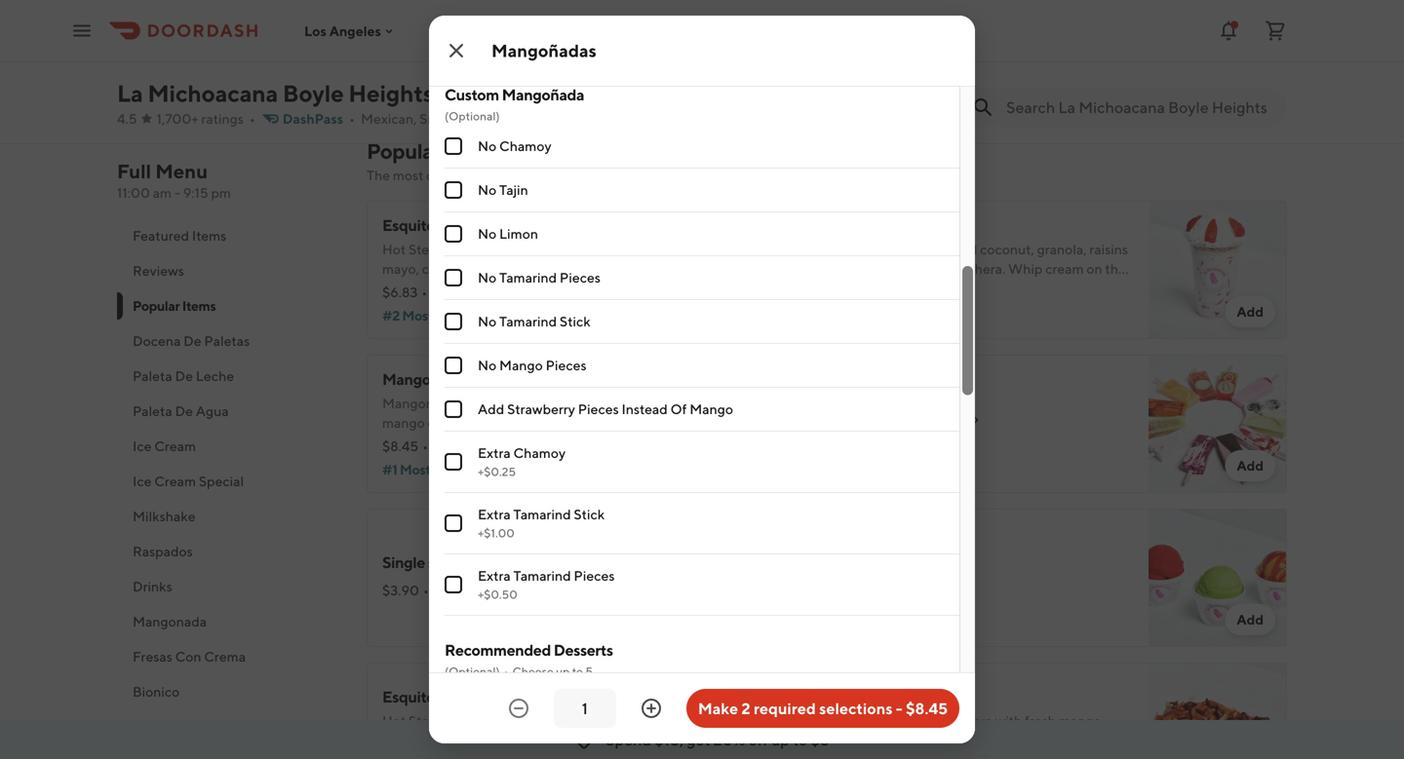 Task type: describe. For each thing, give the bounding box(es) containing it.
crema for fresas con crema
[[554, 45, 595, 61]]

No Limon checkbox
[[445, 225, 462, 243]]

granola,
[[1038, 241, 1087, 258]]

liked for mangoñadas
[[433, 462, 467, 478]]

mangoñadas dialog
[[429, 0, 976, 760]]

con for sandia
[[523, 30, 549, 46]]

no tamarind stick
[[478, 314, 591, 330]]

mangonada button
[[117, 605, 343, 640]]

84%
[[449, 284, 476, 300]]

paleta for paleta de agua
[[133, 403, 172, 419]]

de for paleta de agua
[[175, 403, 193, 419]]

pieces for add strawberry pieces instead of mango
[[578, 401, 619, 418]]

ice cream
[[133, 439, 196, 455]]

custom mangoñada group
[[445, 84, 960, 617]]

make 2 required selections - $8.45 button
[[687, 690, 960, 729]]

2.1
[[485, 111, 501, 127]]

coconut,
[[980, 241, 1035, 258]]

(optional) for custom
[[445, 109, 500, 123]]

mango right of
[[690, 401, 734, 418]]

#1 most liked
[[382, 462, 467, 478]]

snacks button
[[117, 710, 343, 745]]

paletas de leche
[[851, 411, 969, 430]]

single
[[382, 554, 425, 572]]

con for fresas con crema serve with shredded coconut, granola, raisins and home made lechera. whip cream on the side upon request.
[[898, 216, 923, 235]]

open menu image
[[70, 19, 94, 42]]

paletas de leche image
[[1149, 355, 1288, 494]]

cream
[[1046, 261, 1084, 277]]

lechera.
[[953, 261, 1006, 277]]

ice for ice cream special
[[133, 474, 152, 490]]

ice cream special button
[[117, 464, 343, 499]]

with inside "fresas con crema serve with shredded coconut, granola, raisins and home made lechera. whip cream on the side upon request."
[[889, 241, 916, 258]]

2 doordash from the left
[[1233, 24, 1286, 38]]

dashpass
[[283, 111, 343, 127]]

pieces for extra tamarind pieces +$0.50
[[574, 568, 615, 584]]

candies,
[[382, 435, 433, 451]]

custom mangoñada (optional)
[[445, 85, 584, 123]]

$6.83 •
[[382, 284, 428, 300]]

up for choose
[[556, 665, 570, 679]]

2
[[742, 700, 751, 718]]

upon
[[879, 280, 911, 297]]

1 horizontal spatial 4.5
[[402, 6, 431, 29]]

1 horizontal spatial fresh
[[616, 396, 647, 412]]

commonly
[[427, 167, 491, 183]]

michoacana
[[148, 80, 278, 107]]

#1
[[382, 462, 397, 478]]

no tajin
[[478, 182, 529, 198]]

Add Strawberry Pieces Instead Of Mango checkbox
[[445, 401, 462, 419]]

1,700+ ratings •
[[157, 111, 255, 127]]

sandia con chile group
[[445, 0, 960, 60]]

with inside mangoñadas mangonada serve with mango sorbet fresh mango chunks, chamoy, tajin, tamarind candies, fresh lime, amd tamaring stick
[[495, 396, 523, 412]]

cream for ice cream special
[[154, 474, 196, 490]]

tostilocos
[[851, 688, 919, 707]]

items
[[546, 167, 580, 183]]

add for single scoop
[[769, 612, 796, 628]]

notification bell image
[[1217, 19, 1241, 42]]

tamarind for extra tamarind pieces +$0.50
[[514, 568, 571, 584]]

+$0.25
[[478, 465, 516, 479]]

esquite regular image
[[681, 201, 819, 339]]

stick for extra tamarind stick +$1.00
[[574, 507, 605, 523]]

menu
[[155, 160, 208, 183]]

sandia
[[478, 30, 520, 46]]

from
[[651, 167, 680, 183]]

reviews button
[[117, 254, 343, 289]]

serve
[[851, 241, 886, 258]]

docena de paletas button
[[117, 324, 343, 359]]

tamarind for no tamarind stick
[[500, 314, 557, 330]]

tamarind
[[569, 415, 624, 431]]

add for double scoop
[[1237, 612, 1264, 628]]

decrease quantity by 1 image
[[507, 698, 531, 721]]

lime,
[[470, 435, 499, 451]]

84% (98)
[[449, 284, 505, 300]]

ice for ice cream
[[133, 439, 152, 455]]

to for 5
[[572, 665, 583, 679]]

popular for popular items the most commonly ordered items and dishes from this store
[[367, 139, 441, 164]]

leche for paletas de leche
[[927, 411, 969, 430]]

(44) for 93% (44)
[[480, 583, 506, 599]]

ordered
[[494, 167, 544, 183]]

no for no tajin
[[478, 182, 497, 198]]

this
[[683, 167, 705, 183]]

close mangoñadas image
[[445, 39, 468, 62]]

$8.45 • for mangonada
[[382, 439, 428, 455]]

paletas inside button
[[204, 333, 250, 349]]

0 items, open order cart image
[[1264, 19, 1288, 42]]

#2
[[382, 308, 400, 324]]

no for no limon
[[478, 226, 497, 242]]

mango inside mangoñadas mangonada serve with mango sorbet fresh mango chunks, chamoy, tajin, tamarind candies, fresh lime, amd tamaring stick
[[525, 396, 569, 412]]

add button for double scoop
[[1226, 605, 1276, 636]]

drinks
[[133, 579, 172, 595]]

add for paletas de leche
[[1237, 458, 1264, 474]]

milkshake
[[133, 509, 196, 525]]

stick
[[590, 435, 619, 451]]

stick for no tamarind stick
[[560, 314, 591, 330]]

liked for esquite regular
[[436, 308, 469, 324]]

(88)
[[949, 284, 975, 300]]

docena de paletas
[[133, 333, 250, 349]]

2 vertical spatial with
[[494, 688, 525, 707]]

hot
[[527, 688, 554, 707]]

paleta de leche button
[[117, 359, 343, 394]]

fresas con crema
[[489, 45, 595, 61]]

add inside "custom mangoñada" group
[[478, 401, 505, 418]]

regular for esquite regular
[[438, 216, 492, 235]]

double scoop
[[851, 554, 945, 572]]

fresas con crema image
[[1149, 201, 1288, 339]]

make
[[698, 700, 739, 718]]

de for paletas de leche
[[904, 411, 924, 430]]

• inside 'recommended desserts (optional) • choose up to 5'
[[504, 665, 509, 679]]

no for no chamoy
[[478, 138, 497, 154]]

9:15
[[183, 185, 208, 201]]

raspados button
[[117, 535, 343, 570]]

shredded
[[919, 241, 978, 258]]

fresas for fresas con crema
[[489, 45, 527, 61]]

11:00
[[117, 185, 150, 201]]

spend
[[606, 731, 652, 750]]

1 doordash from the left
[[926, 24, 980, 38]]

mangoñadas mangonada serve with mango sorbet fresh mango chunks, chamoy, tajin, tamarind candies, fresh lime, amd tamaring stick
[[382, 370, 647, 451]]

extra for extra chamoy
[[478, 445, 511, 461]]

popular for popular items
[[133, 298, 180, 314]]

mango down no tamarind stick
[[500, 358, 543, 374]]

fresas for fresas con crema
[[133, 649, 172, 665]]

$3.90
[[382, 583, 419, 599]]

no for no tamarind stick
[[478, 314, 497, 330]]

of 5 stars
[[393, 67, 439, 81]]

mangoñadas image
[[681, 355, 819, 494]]

tajin
[[500, 182, 529, 198]]

regular for esquite regular with hot cheeto powder
[[438, 688, 492, 707]]

ice cream special
[[133, 474, 244, 490]]

side
[[851, 280, 876, 297]]

chamoy for extra chamoy +$0.25
[[514, 445, 566, 461]]

items for popular items the most commonly ordered items and dishes from this store
[[445, 139, 498, 164]]

esquite regular with hot cheeto powder image
[[681, 663, 819, 760]]

tamarind for extra tamarind stick +$1.00
[[514, 507, 571, 523]]

(108)
[[481, 439, 514, 455]]

fresas con crema button
[[489, 44, 595, 63]]

paleta de agua
[[133, 403, 229, 419]]

chile
[[552, 30, 585, 46]]

recommended
[[445, 641, 551, 660]]

1 vertical spatial 4.5
[[117, 111, 137, 127]]

increase quantity by 1 image
[[640, 698, 663, 721]]

No Tamarind Pieces checkbox
[[445, 269, 462, 287]]

tamaring
[[532, 435, 587, 451]]

crema for fresas con crema
[[204, 649, 246, 665]]

ice cream button
[[117, 429, 343, 464]]

80%
[[918, 284, 947, 300]]

$8.45 inside button
[[906, 700, 948, 718]]

93% (44)
[[451, 583, 506, 599]]

required
[[754, 700, 816, 718]]

amd
[[502, 435, 529, 451]]

request.
[[913, 280, 964, 297]]

crema for fresas con crema serve with shredded coconut, granola, raisins and home made lechera. whip cream on the side upon request.
[[926, 216, 972, 235]]

1 horizontal spatial snacks
[[420, 111, 463, 127]]

instead
[[622, 401, 668, 418]]

and inside "fresas con crema serve with shredded coconut, granola, raisins and home made lechera. whip cream on the side upon request."
[[851, 261, 874, 277]]

no for no tamarind pieces
[[478, 270, 497, 286]]

20%
[[714, 731, 746, 750]]

full
[[117, 160, 151, 183]]

serve
[[459, 396, 493, 412]]

reviews
[[133, 263, 184, 279]]

featured items
[[133, 228, 227, 244]]



Task type: vqa. For each thing, say whether or not it's contained in the screenshot.
'scoop' for Double scoop
yes



Task type: locate. For each thing, give the bounding box(es) containing it.
bionico
[[133, 684, 180, 700]]

1 vertical spatial $8.45
[[382, 439, 419, 455]]

1 vertical spatial con
[[175, 649, 201, 665]]

get
[[687, 731, 711, 750]]

0 vertical spatial 5
[[406, 67, 413, 81]]

extra up +$1.00
[[478, 507, 511, 523]]

ice down paleta de agua
[[133, 439, 152, 455]]

0 horizontal spatial $8.45 •
[[382, 439, 428, 455]]

0 vertical spatial 4.5
[[402, 6, 431, 29]]

most for esquite regular
[[402, 308, 433, 324]]

5 no from the top
[[478, 314, 497, 330]]

fresas inside fresas con crema button
[[133, 649, 172, 665]]

tamarind up +$0.50
[[514, 568, 571, 584]]

tostilocos large image
[[1149, 663, 1288, 760]]

2 vertical spatial extra
[[478, 568, 511, 584]]

docena
[[133, 333, 181, 349]]

1 vertical spatial crema
[[926, 216, 972, 235]]

1 horizontal spatial crema
[[554, 45, 595, 61]]

- for menu
[[174, 185, 180, 201]]

popular up the most
[[367, 139, 441, 164]]

1 paleta from the top
[[133, 368, 172, 384]]

4.5
[[402, 6, 431, 29], [117, 111, 137, 127]]

1 vertical spatial esquite
[[382, 688, 435, 707]]

2 vertical spatial $8.45
[[906, 700, 948, 718]]

mango up tajin,
[[525, 396, 569, 412]]

stick down stick
[[574, 507, 605, 523]]

1 horizontal spatial $8.45 •
[[851, 284, 897, 300]]

limon
[[500, 226, 538, 242]]

no down 2.1
[[478, 138, 497, 154]]

Sandia Con Chile radio
[[445, 29, 462, 47]]

0 vertical spatial paleta
[[133, 368, 172, 384]]

1 vertical spatial cream
[[154, 474, 196, 490]]

esquite for esquite regular
[[382, 216, 435, 235]]

5 down desserts
[[586, 665, 593, 679]]

fresas for fresas con crema serve with shredded coconut, granola, raisins and home made lechera. whip cream on the side upon request.
[[851, 216, 895, 235]]

0 vertical spatial fresas
[[489, 45, 527, 61]]

extra tamarind stick +$1.00
[[478, 507, 605, 540]]

no
[[478, 138, 497, 154], [478, 182, 497, 198], [478, 226, 497, 242], [478, 270, 497, 286], [478, 314, 497, 330], [478, 358, 497, 374]]

0 vertical spatial esquite
[[382, 216, 435, 235]]

(44) right 97%
[[948, 583, 974, 599]]

la michoacana boyle heights
[[117, 80, 434, 107]]

mangoñadas inside mangoñadas mangonada serve with mango sorbet fresh mango chunks, chamoy, tajin, tamarind candies, fresh lime, amd tamaring stick
[[382, 370, 471, 389]]

no down (98)
[[478, 314, 497, 330]]

add button for paletas de leche
[[1226, 451, 1276, 482]]

1 horizontal spatial leche
[[927, 411, 969, 430]]

add button for single scoop
[[757, 605, 808, 636]]

fresas
[[489, 45, 527, 61], [851, 216, 895, 235], [133, 649, 172, 665]]

most right #2
[[402, 308, 433, 324]]

extra for extra tamarind stick
[[478, 507, 511, 523]]

leche inside button
[[196, 368, 234, 384]]

3 no from the top
[[478, 226, 497, 242]]

items up commonly
[[445, 139, 498, 164]]

spend $15, get 20% off up to $5
[[606, 731, 830, 750]]

1 horizontal spatial scoop
[[904, 554, 945, 572]]

2 extra from the top
[[478, 507, 511, 523]]

1 horizontal spatial up
[[772, 731, 790, 750]]

mexican, snacks • 2.1 mi
[[361, 111, 519, 127]]

(optional) inside custom mangoñada (optional)
[[445, 109, 500, 123]]

1 horizontal spatial order
[[1288, 24, 1320, 38]]

raspados
[[133, 544, 193, 560]]

tamarind
[[500, 270, 557, 286], [500, 314, 557, 330], [514, 507, 571, 523], [514, 568, 571, 584]]

esquite for esquite regular with hot cheeto powder
[[382, 688, 435, 707]]

1 vertical spatial popular
[[133, 298, 180, 314]]

featured items button
[[117, 219, 343, 254]]

0 vertical spatial liked
[[436, 308, 469, 324]]

pieces for no mango pieces
[[546, 358, 587, 374]]

con
[[530, 45, 552, 61], [898, 216, 923, 235]]

sandia con chile
[[478, 30, 585, 46]]

1/14/23
[[1183, 24, 1223, 38]]

1 horizontal spatial con
[[523, 30, 549, 46]]

1 horizontal spatial mangonada
[[382, 396, 457, 412]]

fresas inside fresas con crema button
[[489, 45, 527, 61]]

0 vertical spatial -
[[174, 185, 180, 201]]

con inside "fresas con crema serve with shredded coconut, granola, raisins and home made lechera. whip cream on the side upon request."
[[898, 216, 923, 235]]

1 horizontal spatial paletas
[[851, 411, 901, 430]]

0 horizontal spatial mangoñadas
[[382, 370, 471, 389]]

1 vertical spatial fresas
[[851, 216, 895, 235]]

con for fresas
[[175, 649, 201, 665]]

0 vertical spatial popular
[[367, 139, 441, 164]]

1 horizontal spatial to
[[793, 731, 808, 750]]

snacks down the bionico
[[133, 719, 176, 736]]

0 vertical spatial mangonada
[[382, 396, 457, 412]]

2 ice from the top
[[133, 474, 152, 490]]

no left limon
[[478, 226, 497, 242]]

de for docena de paletas
[[184, 333, 202, 349]]

Item Search search field
[[1007, 97, 1272, 118]]

0 vertical spatial mangoñadas
[[492, 40, 597, 61]]

0 horizontal spatial snacks
[[133, 719, 176, 736]]

los
[[304, 23, 327, 39]]

with up chamoy,
[[495, 396, 523, 412]]

(optional) down custom on the top of page
[[445, 109, 500, 123]]

popular up docena
[[133, 298, 180, 314]]

extra inside extra tamarind pieces +$0.50
[[478, 568, 511, 584]]

#2 most liked
[[382, 308, 469, 324]]

1 vertical spatial con
[[898, 216, 923, 235]]

pieces up sorbet
[[546, 358, 587, 374]]

scoop up 93%
[[428, 554, 469, 572]]

$8.45
[[851, 284, 887, 300], [382, 439, 419, 455], [906, 700, 948, 718]]

pieces up stick
[[578, 401, 619, 418]]

+$1.00
[[478, 527, 515, 540]]

extra up +$0.25 on the bottom of page
[[478, 445, 511, 461]]

pieces up no tamarind stick
[[560, 270, 601, 286]]

1 cream from the top
[[154, 439, 196, 455]]

heights
[[349, 80, 434, 107]]

extra chamoy +$0.25
[[478, 445, 566, 479]]

0 horizontal spatial (44)
[[480, 583, 506, 599]]

$8.45 • for con
[[851, 284, 897, 300]]

mangoñadas up add strawberry pieces instead of mango 'option' on the bottom left of the page
[[382, 370, 471, 389]]

con up shredded
[[898, 216, 923, 235]]

to inside 'recommended desserts (optional) • choose up to 5'
[[572, 665, 583, 679]]

paleta de agua button
[[117, 394, 343, 429]]

0 vertical spatial regular
[[438, 216, 492, 235]]

fresh right sorbet
[[616, 396, 647, 412]]

and right items
[[583, 167, 606, 183]]

items for featured items
[[192, 228, 227, 244]]

mangoñada
[[502, 85, 584, 104]]

cream inside ice cream button
[[154, 439, 196, 455]]

con left chile
[[523, 30, 549, 46]]

ice inside button
[[133, 474, 152, 490]]

mangoñadas for mangoñadas mangonada serve with mango sorbet fresh mango chunks, chamoy, tajin, tamarind candies, fresh lime, amd tamaring stick
[[382, 370, 471, 389]]

paleta for paleta de leche
[[133, 368, 172, 384]]

2 horizontal spatial crema
[[926, 216, 972, 235]]

cream
[[154, 439, 196, 455], [154, 474, 196, 490]]

chamoy up ordered
[[500, 138, 552, 154]]

double
[[851, 554, 901, 572]]

paleta de leche
[[133, 368, 234, 384]]

0 vertical spatial crema
[[554, 45, 595, 61]]

(44) right 93%
[[480, 583, 506, 599]]

popular inside the popular items the most commonly ordered items and dishes from this store
[[367, 139, 441, 164]]

0 horizontal spatial $8.45
[[382, 439, 419, 455]]

1 horizontal spatial -
[[896, 700, 903, 718]]

0 horizontal spatial mangonada
[[133, 614, 207, 630]]

regular
[[438, 216, 492, 235], [438, 688, 492, 707]]

tamarind for no tamarind pieces
[[500, 270, 557, 286]]

2 (optional) from the top
[[445, 665, 500, 679]]

90% (108)
[[450, 439, 514, 455]]

pieces
[[560, 270, 601, 286], [546, 358, 587, 374], [578, 401, 619, 418], [574, 568, 615, 584]]

0 horizontal spatial fresh
[[436, 435, 467, 451]]

1 vertical spatial fresh
[[436, 435, 467, 451]]

add button
[[1226, 297, 1276, 328], [1226, 451, 1276, 482], [757, 605, 808, 636], [1226, 605, 1276, 636]]

ice inside button
[[133, 439, 152, 455]]

with left hot
[[494, 688, 525, 707]]

6 no from the top
[[478, 358, 497, 374]]

4.5 down la
[[117, 111, 137, 127]]

fresh down chunks, at left
[[436, 435, 467, 451]]

4.5 left sandia con chile option
[[402, 6, 431, 29]]

No Tajin checkbox
[[445, 181, 462, 199]]

milkshake button
[[117, 499, 343, 535]]

1 vertical spatial paletas
[[851, 411, 901, 430]]

1 vertical spatial ice
[[133, 474, 152, 490]]

chamoy inside extra chamoy +$0.25
[[514, 445, 566, 461]]

1 horizontal spatial 5
[[586, 665, 593, 679]]

no right 84%
[[478, 270, 497, 286]]

cream down paleta de agua
[[154, 439, 196, 455]]

fresas up serve
[[851, 216, 895, 235]]

0 vertical spatial and
[[583, 167, 606, 183]]

mi
[[503, 111, 519, 127]]

scoop for single scoop
[[428, 554, 469, 572]]

liked down 90%
[[433, 462, 467, 478]]

2 cream from the top
[[154, 474, 196, 490]]

5 right of
[[406, 67, 413, 81]]

0 vertical spatial most
[[402, 308, 433, 324]]

0 horizontal spatial and
[[583, 167, 606, 183]]

1 vertical spatial leche
[[927, 411, 969, 430]]

1 vertical spatial most
[[400, 462, 431, 478]]

1,700+
[[157, 111, 199, 127]]

1 ice from the top
[[133, 439, 152, 455]]

0 vertical spatial up
[[556, 665, 570, 679]]

0 vertical spatial cream
[[154, 439, 196, 455]]

0 vertical spatial chamoy
[[500, 138, 552, 154]]

whip
[[1009, 261, 1043, 277]]

1 horizontal spatial doordash
[[1233, 24, 1286, 38]]

2 regular from the top
[[438, 688, 492, 707]]

2 scoop from the left
[[904, 554, 945, 572]]

1 vertical spatial to
[[793, 731, 808, 750]]

cream inside ice cream special button
[[154, 474, 196, 490]]

$15,
[[655, 731, 684, 750]]

2 vertical spatial crema
[[204, 649, 246, 665]]

chamoy down tajin,
[[514, 445, 566, 461]]

1 vertical spatial extra
[[478, 507, 511, 523]]

mangonada inside button
[[133, 614, 207, 630]]

- right am
[[174, 185, 180, 201]]

no for no mango pieces
[[478, 358, 497, 374]]

items up docena de paletas
[[182, 298, 216, 314]]

regular down no tajin option
[[438, 216, 492, 235]]

• doordash order
[[919, 24, 1014, 38]]

fresas con crema serve with shredded coconut, granola, raisins and home made lechera. whip cream on the side upon request.
[[851, 216, 1129, 297]]

(optional) for recommended
[[445, 665, 500, 679]]

0 horizontal spatial con
[[530, 45, 552, 61]]

no chamoy
[[478, 138, 552, 154]]

to for $5
[[793, 731, 808, 750]]

on
[[1087, 261, 1103, 277]]

0 vertical spatial snacks
[[420, 111, 463, 127]]

0 horizontal spatial fresas
[[133, 649, 172, 665]]

pieces for no tamarind pieces
[[560, 270, 601, 286]]

snacks up no chamoy option
[[420, 111, 463, 127]]

0 horizontal spatial -
[[174, 185, 180, 201]]

items inside button
[[192, 228, 227, 244]]

5
[[406, 67, 413, 81], [586, 665, 593, 679]]

tajin,
[[536, 415, 566, 431]]

de for paleta de leche
[[175, 368, 193, 384]]

items inside the popular items the most commonly ordered items and dishes from this store
[[445, 139, 498, 164]]

to
[[572, 665, 583, 679], [793, 731, 808, 750]]

0 vertical spatial $8.45
[[851, 284, 887, 300]]

de inside paleta de agua "button"
[[175, 403, 193, 419]]

liked down 84%
[[436, 308, 469, 324]]

$8.45 down mango
[[382, 439, 419, 455]]

2 vertical spatial fresas
[[133, 649, 172, 665]]

ice up milkshake at the bottom of page
[[133, 474, 152, 490]]

1 vertical spatial mangonada
[[133, 614, 207, 630]]

cream for ice cream
[[154, 439, 196, 455]]

1 scoop from the left
[[428, 554, 469, 572]]

popular items the most commonly ordered items and dishes from this store
[[367, 139, 739, 183]]

and up side
[[851, 261, 874, 277]]

1 (optional) from the top
[[445, 109, 500, 123]]

0 vertical spatial con
[[523, 30, 549, 46]]

extra for extra tamarind pieces
[[478, 568, 511, 584]]

$8.45 • down 'home'
[[851, 284, 897, 300]]

1 horizontal spatial and
[[851, 261, 874, 277]]

2 esquite from the top
[[382, 688, 435, 707]]

no left "tajin"
[[478, 182, 497, 198]]

con for fresas con crema
[[530, 45, 552, 61]]

mangoñadas inside mangoñadas dialog
[[492, 40, 597, 61]]

fresas up the bionico
[[133, 649, 172, 665]]

extra up +$0.50
[[478, 568, 511, 584]]

1 esquite from the top
[[382, 216, 435, 235]]

con up the bionico
[[175, 649, 201, 665]]

paleta inside button
[[133, 368, 172, 384]]

- inside full menu 11:00 am - 9:15 pm
[[174, 185, 180, 201]]

$8.45 for con
[[851, 284, 887, 300]]

3 extra from the top
[[478, 568, 511, 584]]

paleta down docena
[[133, 368, 172, 384]]

scoop for double scoop
[[904, 554, 945, 572]]

raisins
[[1090, 241, 1129, 258]]

no mango pieces
[[478, 358, 587, 374]]

scoop up 97%
[[904, 554, 945, 572]]

None checkbox
[[445, 454, 462, 471], [445, 515, 462, 533], [445, 577, 462, 594], [445, 454, 462, 471], [445, 515, 462, 533], [445, 577, 462, 594]]

(optional) down recommended
[[445, 665, 500, 679]]

tamarind up +$1.00
[[514, 507, 571, 523]]

1 vertical spatial stick
[[574, 507, 605, 523]]

1 horizontal spatial popular
[[367, 139, 441, 164]]

1 horizontal spatial $8.45
[[851, 284, 887, 300]]

80% (88)
[[918, 284, 975, 300]]

1 order from the left
[[982, 24, 1014, 38]]

mangoñadas for mangoñadas
[[492, 40, 597, 61]]

fresas con crema
[[133, 649, 246, 665]]

1 horizontal spatial mangoñadas
[[492, 40, 597, 61]]

and inside the popular items the most commonly ordered items and dishes from this store
[[583, 167, 606, 183]]

extra
[[478, 445, 511, 461], [478, 507, 511, 523], [478, 568, 511, 584]]

stick
[[560, 314, 591, 330], [574, 507, 605, 523]]

No Mango Pieces checkbox
[[445, 357, 462, 375]]

crema down mangonada button
[[204, 649, 246, 665]]

0 horizontal spatial scoop
[[428, 554, 469, 572]]

1 (44) from the left
[[480, 583, 506, 599]]

special
[[199, 474, 244, 490]]

cream down ice cream
[[154, 474, 196, 490]]

extra inside extra tamarind stick +$1.00
[[478, 507, 511, 523]]

de inside paleta de leche button
[[175, 368, 193, 384]]

single scoop image
[[681, 509, 819, 648]]

the
[[367, 167, 390, 183]]

97%
[[920, 583, 945, 599]]

- inside button
[[896, 700, 903, 718]]

home
[[877, 261, 912, 277]]

stick down no tamarind pieces
[[560, 314, 591, 330]]

fresh
[[616, 396, 647, 412], [436, 435, 467, 451]]

$3.90 •
[[382, 583, 429, 599]]

Current quantity is 1 number field
[[566, 698, 605, 720]]

1 vertical spatial regular
[[438, 688, 492, 707]]

up
[[556, 665, 570, 679], [772, 731, 790, 750]]

1 horizontal spatial con
[[898, 216, 923, 235]]

items up reviews button
[[192, 228, 227, 244]]

paleta inside "button"
[[133, 403, 172, 419]]

tamarind inside extra tamarind pieces +$0.50
[[514, 568, 571, 584]]

fresas up custom mangoñada (optional) on the top left of the page
[[489, 45, 527, 61]]

con up mangoñada
[[530, 45, 552, 61]]

mangonada inside mangoñadas mangonada serve with mango sorbet fresh mango chunks, chamoy, tajin, tamarind candies, fresh lime, amd tamaring stick
[[382, 396, 457, 412]]

2 (44) from the left
[[948, 583, 974, 599]]

snacks inside snacks button
[[133, 719, 176, 736]]

0 horizontal spatial con
[[175, 649, 201, 665]]

No Chamoy checkbox
[[445, 138, 462, 155]]

add button for fresas con crema
[[1226, 297, 1276, 328]]

1 vertical spatial -
[[896, 700, 903, 718]]

tamarind up the no mango pieces
[[500, 314, 557, 330]]

to down desserts
[[572, 665, 583, 679]]

crema up shredded
[[926, 216, 972, 235]]

con inside button
[[175, 649, 201, 665]]

0 vertical spatial items
[[445, 139, 498, 164]]

with up 'home'
[[889, 241, 916, 258]]

the
[[1106, 261, 1127, 277]]

no right 'no mango pieces' checkbox
[[478, 358, 497, 374]]

- for 2
[[896, 700, 903, 718]]

1 horizontal spatial (44)
[[948, 583, 974, 599]]

most for mangoñadas
[[400, 462, 431, 478]]

0 horizontal spatial up
[[556, 665, 570, 679]]

1 vertical spatial with
[[495, 396, 523, 412]]

(98)
[[479, 284, 505, 300]]

items for popular items
[[182, 298, 216, 314]]

1 vertical spatial and
[[851, 261, 874, 277]]

chamoy for no chamoy
[[500, 138, 552, 154]]

mexican,
[[361, 111, 417, 127]]

2 horizontal spatial fresas
[[851, 216, 895, 235]]

extra inside extra chamoy +$0.25
[[478, 445, 511, 461]]

crema inside "fresas con crema serve with shredded coconut, granola, raisins and home made lechera. whip cream on the side upon request."
[[926, 216, 972, 235]]

0 horizontal spatial paletas
[[204, 333, 250, 349]]

fresas inside "fresas con crema serve with shredded coconut, granola, raisins and home made lechera. whip cream on the side upon request."
[[851, 216, 895, 235]]

mangonada up mango
[[382, 396, 457, 412]]

leche for paleta de leche
[[196, 368, 234, 384]]

up for off
[[772, 731, 790, 750]]

tamarind inside extra tamarind stick +$1.00
[[514, 507, 571, 523]]

custom
[[445, 85, 499, 104]]

1 vertical spatial up
[[772, 731, 790, 750]]

0 horizontal spatial 5
[[406, 67, 413, 81]]

0 vertical spatial to
[[572, 665, 583, 679]]

0 vertical spatial with
[[889, 241, 916, 258]]

1 regular from the top
[[438, 216, 492, 235]]

5 inside 'recommended desserts (optional) • choose up to 5'
[[586, 665, 593, 679]]

1 vertical spatial mangoñadas
[[382, 370, 471, 389]]

la
[[117, 80, 143, 107]]

1 vertical spatial paleta
[[133, 403, 172, 419]]

No Tamarind Stick checkbox
[[445, 313, 462, 331]]

crema up mangoñada
[[554, 45, 595, 61]]

double scoop image
[[1149, 509, 1288, 648]]

esquite regular with hot cheeto powder
[[382, 688, 664, 707]]

- right selections
[[896, 700, 903, 718]]

pieces inside extra tamarind pieces +$0.50
[[574, 568, 615, 584]]

paleta up ice cream
[[133, 403, 172, 419]]

0 horizontal spatial doordash
[[926, 24, 980, 38]]

agua
[[196, 403, 229, 419]]

2 paleta from the top
[[133, 403, 172, 419]]

4 no from the top
[[478, 270, 497, 286]]

1 vertical spatial chamoy
[[514, 445, 566, 461]]

$8.45 • down mango
[[382, 439, 428, 455]]

mangonada down drinks
[[133, 614, 207, 630]]

$8.45 for mangonada
[[382, 439, 419, 455]]

con inside button
[[530, 45, 552, 61]]

1 vertical spatial items
[[192, 228, 227, 244]]

1 no from the top
[[478, 138, 497, 154]]

esquite regular
[[382, 216, 492, 235]]

2 order from the left
[[1288, 24, 1320, 38]]

de inside docena de paletas button
[[184, 333, 202, 349]]

2 no from the top
[[478, 182, 497, 198]]

1 vertical spatial snacks
[[133, 719, 176, 736]]

(optional) inside 'recommended desserts (optional) • choose up to 5'
[[445, 665, 500, 679]]

dishes
[[609, 167, 648, 183]]

most right #1
[[400, 462, 431, 478]]

(44) for 97% (44)
[[948, 583, 974, 599]]

mangoñadas up mangoñada
[[492, 40, 597, 61]]

2 vertical spatial items
[[182, 298, 216, 314]]

0 vertical spatial $8.45 •
[[851, 284, 897, 300]]

tamarind up no tamarind stick
[[500, 270, 557, 286]]

to left $5
[[793, 731, 808, 750]]

con inside group
[[523, 30, 549, 46]]

0 vertical spatial extra
[[478, 445, 511, 461]]

0 vertical spatial ice
[[133, 439, 152, 455]]

leche
[[196, 368, 234, 384], [927, 411, 969, 430]]

$8.45 right selections
[[906, 700, 948, 718]]

up inside 'recommended desserts (optional) • choose up to 5'
[[556, 665, 570, 679]]

regular left decrease quantity by 1 icon
[[438, 688, 492, 707]]

desserts
[[554, 641, 613, 660]]

pieces down extra tamarind stick +$1.00
[[574, 568, 615, 584]]

of
[[393, 67, 404, 81]]

97% (44)
[[920, 583, 974, 599]]

1 extra from the top
[[478, 445, 511, 461]]

0 horizontal spatial 4.5
[[117, 111, 137, 127]]

boyle
[[283, 80, 344, 107]]

up down desserts
[[556, 665, 570, 679]]

full menu 11:00 am - 9:15 pm
[[117, 160, 231, 201]]

stick inside extra tamarind stick +$1.00
[[574, 507, 605, 523]]

$6.83
[[382, 284, 418, 300]]

up right off
[[772, 731, 790, 750]]

$8.45 down 'home'
[[851, 284, 887, 300]]



